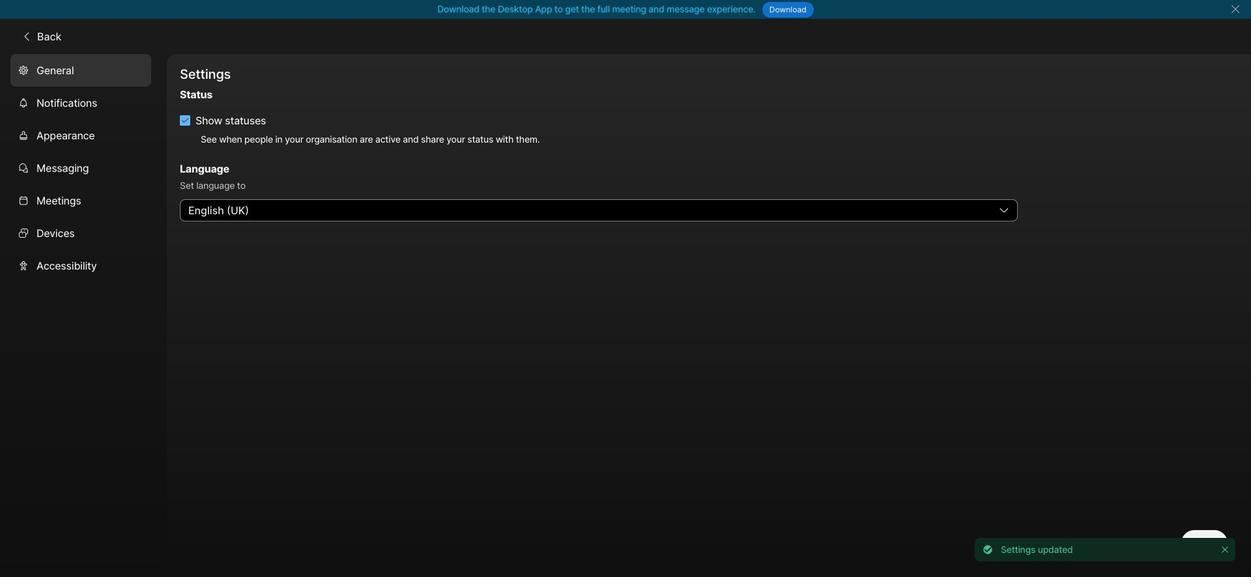 Task type: vqa. For each thing, say whether or not it's contained in the screenshot.
list box
no



Task type: locate. For each thing, give the bounding box(es) containing it.
cancel_16 image
[[1231, 4, 1241, 14]]

general tab
[[10, 54, 151, 86]]

accessibility tab
[[10, 249, 151, 282]]

notifications tab
[[10, 86, 151, 119]]

alert
[[970, 533, 1241, 567]]



Task type: describe. For each thing, give the bounding box(es) containing it.
appearance tab
[[10, 119, 151, 152]]

meetings tab
[[10, 184, 151, 217]]

devices tab
[[10, 217, 151, 249]]

settings navigation
[[0, 54, 167, 578]]

messaging tab
[[10, 152, 151, 184]]



